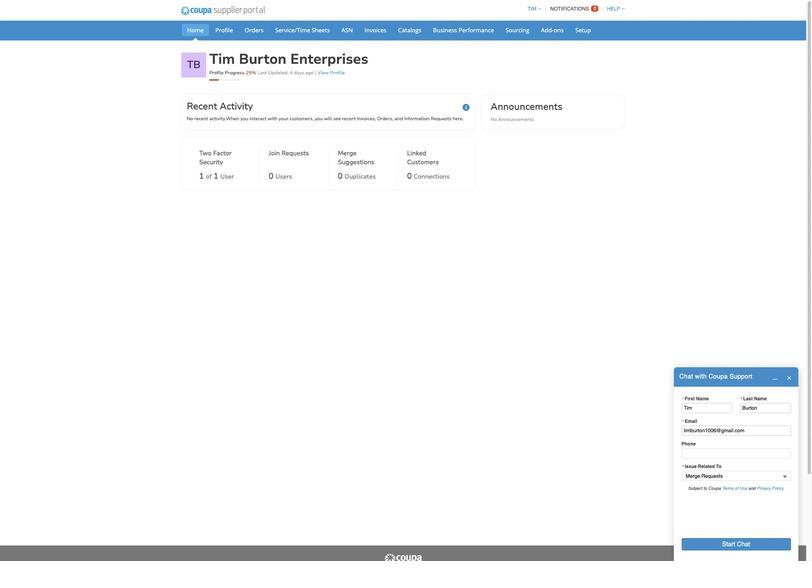 Task type: locate. For each thing, give the bounding box(es) containing it.
tb image
[[181, 53, 206, 77]]

1 horizontal spatial last
[[744, 396, 753, 402]]

performance
[[459, 26, 494, 34]]

with inside dialog
[[695, 373, 707, 380]]

0 vertical spatial with
[[268, 116, 278, 122]]

tim up sourcing link at the top of page
[[528, 6, 537, 12]]

1 down security
[[199, 171, 204, 181]]

tim
[[528, 6, 537, 12], [209, 50, 235, 69]]

asn
[[342, 26, 353, 34]]

tim inside "tim burton enterprises profile progress 29% last updated: 4 days ago | view profile"
[[209, 50, 235, 69]]

profile right the view
[[330, 70, 345, 76]]

0 for 0 duplicates
[[338, 171, 343, 181]]

you left will
[[315, 116, 323, 122]]

1 name from the left
[[696, 396, 709, 402]]

coupa supplier portal image
[[176, 1, 270, 21], [384, 554, 423, 561]]

1 horizontal spatial and
[[749, 486, 756, 491]]

1 vertical spatial requests
[[282, 149, 309, 158]]

0 left duplicates on the top left of page
[[338, 171, 343, 181]]

help link
[[604, 6, 625, 12]]

* inside the * first name
[[683, 397, 684, 401]]

0 horizontal spatial name
[[696, 396, 709, 402]]

* for issue
[[683, 465, 684, 469]]

no down recent
[[187, 116, 193, 122]]

coupa left support
[[709, 373, 728, 380]]

1 horizontal spatial you
[[315, 116, 323, 122]]

1 left user
[[214, 171, 218, 181]]

recent down recent
[[194, 116, 208, 122]]

business performance
[[433, 26, 494, 34]]

1 you from the left
[[241, 116, 248, 122]]

subject to coupa terms of use and privacy policy .
[[688, 486, 785, 491]]

1 horizontal spatial recent
[[342, 116, 356, 122]]

1 horizontal spatial coupa supplier portal image
[[384, 554, 423, 561]]

with right chat
[[695, 373, 707, 380]]

tim for tim
[[528, 6, 537, 12]]

last down support
[[744, 396, 753, 402]]

here.
[[453, 116, 464, 122]]

None field
[[682, 471, 791, 481]]

0 horizontal spatial with
[[268, 116, 278, 122]]

recent
[[194, 116, 208, 122], [342, 116, 356, 122]]

user
[[220, 173, 234, 181]]

1 vertical spatial of
[[735, 486, 739, 491]]

* inside the * last name
[[741, 397, 743, 401]]

no
[[187, 116, 193, 122], [491, 116, 497, 123]]

1 horizontal spatial tim
[[528, 6, 537, 12]]

coupa right to
[[709, 486, 721, 491]]

service/time sheets link
[[270, 24, 335, 36]]

0 vertical spatial last
[[258, 70, 267, 76]]

merge suggestions link
[[338, 149, 388, 169]]

orders
[[245, 26, 264, 34]]

coupa for terms
[[709, 486, 721, 491]]

name
[[696, 396, 709, 402], [754, 396, 767, 402]]

1 horizontal spatial requests
[[431, 116, 452, 122]]

requests left here.
[[431, 116, 452, 122]]

1 recent from the left
[[194, 116, 208, 122]]

business
[[433, 26, 457, 34]]

None text field
[[740, 403, 791, 413]]

profile
[[215, 26, 233, 34], [209, 70, 224, 76], [330, 70, 345, 76]]

0 left "help"
[[594, 5, 597, 11]]

1
[[199, 171, 204, 181], [214, 171, 218, 181]]

join requests link
[[269, 149, 309, 169]]

chat with coupa support dialog
[[674, 368, 799, 561]]

0 left 'users' on the top of the page
[[269, 171, 274, 181]]

no right here.
[[491, 116, 497, 123]]

text default image
[[773, 375, 778, 380], [787, 376, 792, 381]]

business performance link
[[428, 24, 499, 36]]

2 name from the left
[[754, 396, 767, 402]]

none button inside "chat with coupa support" dialog
[[682, 538, 791, 551]]

* for last
[[741, 397, 743, 401]]

* inside * issue related to
[[683, 465, 684, 469]]

0 vertical spatial coupa supplier portal image
[[176, 1, 270, 21]]

* left email
[[683, 419, 684, 424]]

1 vertical spatial coupa
[[709, 486, 721, 491]]

see
[[333, 116, 341, 122]]

information
[[404, 116, 430, 122]]

factor
[[213, 149, 232, 158]]

0 for 0 connections
[[407, 171, 412, 181]]

None text field
[[682, 403, 733, 413], [682, 426, 791, 436], [682, 403, 733, 413], [682, 426, 791, 436]]

recent activity
[[187, 100, 253, 113]]

updated:
[[268, 70, 289, 76]]

0 vertical spatial of
[[206, 173, 212, 181]]

profile right home
[[215, 26, 233, 34]]

0 vertical spatial coupa
[[709, 373, 728, 380]]

* for first
[[683, 397, 684, 401]]

notifications
[[551, 6, 589, 12]]

announcements inside announcements no announcements
[[498, 116, 534, 123]]

activity.
[[209, 116, 226, 122]]

and right "orders,"
[[395, 116, 403, 122]]

invoices,
[[357, 116, 376, 122]]

with
[[268, 116, 278, 122], [695, 373, 707, 380]]

with left your
[[268, 116, 278, 122]]

0 horizontal spatial you
[[241, 116, 248, 122]]

* inside * email
[[683, 419, 684, 424]]

policy
[[772, 486, 784, 491]]

1 horizontal spatial with
[[695, 373, 707, 380]]

navigation
[[525, 1, 625, 16]]

linked
[[407, 149, 427, 158]]

asn link
[[337, 24, 358, 36]]

1 vertical spatial coupa supplier portal image
[[384, 554, 423, 561]]

privacy policy link
[[757, 486, 784, 491]]

0 horizontal spatial and
[[395, 116, 403, 122]]

1 horizontal spatial of
[[735, 486, 739, 491]]

of left use on the right of the page
[[735, 486, 739, 491]]

sourcing
[[506, 26, 530, 34]]

0 horizontal spatial no
[[187, 116, 193, 122]]

0 horizontal spatial coupa supplier portal image
[[176, 1, 270, 21]]

ons
[[554, 26, 564, 34]]

0 horizontal spatial requests
[[282, 149, 309, 158]]

of down security
[[206, 173, 212, 181]]

days
[[294, 70, 304, 76]]

requests right join
[[282, 149, 309, 158]]

and right use on the right of the page
[[749, 486, 756, 491]]

you
[[241, 116, 248, 122], [315, 116, 323, 122]]

subject
[[688, 486, 703, 491]]

you right the when
[[241, 116, 248, 122]]

and
[[395, 116, 403, 122], [749, 486, 756, 491]]

1 horizontal spatial 1
[[214, 171, 218, 181]]

1 vertical spatial tim
[[209, 50, 235, 69]]

* for email
[[683, 419, 684, 424]]

* last name
[[741, 396, 767, 402]]

0 down customers
[[407, 171, 412, 181]]

* left first on the bottom right of page
[[683, 397, 684, 401]]

0 horizontal spatial tim
[[209, 50, 235, 69]]

terms
[[722, 486, 734, 491]]

* left "issue"
[[683, 465, 684, 469]]

0 horizontal spatial of
[[206, 173, 212, 181]]

0 horizontal spatial 1
[[199, 171, 204, 181]]

Select Issue text field
[[682, 471, 791, 481]]

*
[[683, 397, 684, 401], [741, 397, 743, 401], [683, 419, 684, 424], [683, 465, 684, 469]]

None button
[[682, 538, 791, 551]]

announcements no announcements
[[491, 100, 563, 123]]

1 vertical spatial and
[[749, 486, 756, 491]]

interact
[[250, 116, 267, 122]]

0 horizontal spatial recent
[[194, 116, 208, 122]]

security
[[199, 158, 223, 167]]

0
[[594, 5, 597, 11], [269, 171, 274, 181], [338, 171, 343, 181], [407, 171, 412, 181]]

none field inside "chat with coupa support" dialog
[[682, 471, 791, 481]]

notifications 0
[[551, 5, 597, 12]]

coupa
[[709, 373, 728, 380], [709, 486, 721, 491]]

none text field inside "chat with coupa support" dialog
[[740, 403, 791, 413]]

* issue related to
[[683, 464, 722, 470]]

email
[[685, 419, 698, 424]]

0 vertical spatial tim
[[528, 6, 537, 12]]

* down support
[[741, 397, 743, 401]]

0 horizontal spatial last
[[258, 70, 267, 76]]

of
[[206, 173, 212, 181], [735, 486, 739, 491]]

1 vertical spatial with
[[695, 373, 707, 380]]

last
[[258, 70, 267, 76], [744, 396, 753, 402]]

add-ons link
[[536, 24, 569, 36]]

1 vertical spatial announcements
[[498, 116, 534, 123]]

last right 29% at top
[[258, 70, 267, 76]]

additional information image
[[463, 104, 470, 111]]

requests
[[431, 116, 452, 122], [282, 149, 309, 158]]

* email
[[683, 419, 698, 424]]

|
[[315, 70, 317, 76]]

tim up progress
[[209, 50, 235, 69]]

1 vertical spatial last
[[744, 396, 753, 402]]

* first name
[[683, 396, 709, 402]]

recent right see
[[342, 116, 356, 122]]

catalogs
[[398, 26, 422, 34]]

sheets
[[312, 26, 330, 34]]

1 horizontal spatial name
[[754, 396, 767, 402]]

1 horizontal spatial no
[[491, 116, 497, 123]]

of inside 1 of 1 user
[[206, 173, 212, 181]]

to
[[716, 464, 722, 470]]

0 vertical spatial and
[[395, 116, 403, 122]]

.
[[784, 486, 785, 491]]

tim burton enterprises profile progress 29% last updated: 4 days ago | view profile
[[209, 50, 368, 76]]



Task type: describe. For each thing, give the bounding box(es) containing it.
related
[[698, 464, 715, 470]]

0 for 0 users
[[269, 171, 274, 181]]

0 duplicates
[[338, 171, 376, 181]]

merge
[[338, 149, 357, 158]]

two factor security link
[[199, 149, 250, 169]]

help
[[607, 6, 621, 12]]

view profile link
[[318, 70, 345, 76]]

name for first name
[[696, 396, 709, 402]]

terms of use link
[[722, 486, 748, 491]]

0 vertical spatial announcements
[[491, 100, 563, 113]]

two factor security
[[199, 149, 232, 167]]

join
[[269, 149, 280, 158]]

invoices
[[365, 26, 387, 34]]

customers
[[407, 158, 439, 167]]

activity
[[220, 100, 253, 113]]

0 connections
[[407, 171, 450, 181]]

users
[[276, 173, 292, 181]]

merge suggestions
[[338, 149, 374, 167]]

linked customers link
[[407, 149, 457, 169]]

view
[[318, 70, 329, 76]]

setup link
[[571, 24, 596, 36]]

orders,
[[377, 116, 394, 122]]

recent
[[187, 100, 217, 113]]

orders link
[[240, 24, 269, 36]]

tim link
[[525, 6, 541, 12]]

burton
[[239, 50, 287, 69]]

linked customers
[[407, 149, 439, 167]]

0 inside notifications 0
[[594, 5, 597, 11]]

privacy
[[757, 486, 771, 491]]

2 you from the left
[[315, 116, 323, 122]]

and inside "chat with coupa support" dialog
[[749, 486, 756, 491]]

catalogs link
[[393, 24, 427, 36]]

1 1 from the left
[[199, 171, 204, 181]]

chat with coupa support
[[680, 373, 753, 380]]

add-ons
[[541, 26, 564, 34]]

2 1 from the left
[[214, 171, 218, 181]]

ago
[[305, 70, 314, 76]]

1 of 1 user
[[199, 171, 234, 181]]

join requests
[[269, 149, 309, 158]]

duplicates
[[345, 173, 376, 181]]

add-
[[541, 26, 554, 34]]

home link
[[182, 24, 209, 36]]

home
[[187, 26, 204, 34]]

29%
[[246, 70, 256, 76]]

progress
[[225, 70, 245, 76]]

when
[[226, 116, 239, 122]]

0 vertical spatial requests
[[431, 116, 452, 122]]

profile left progress
[[209, 70, 224, 76]]

phone
[[682, 441, 696, 447]]

enterprises
[[291, 50, 368, 69]]

2 recent from the left
[[342, 116, 356, 122]]

service/time
[[275, 26, 310, 34]]

setup
[[576, 26, 591, 34]]

last inside "chat with coupa support" dialog
[[744, 396, 753, 402]]

0 horizontal spatial text default image
[[773, 375, 778, 380]]

requests inside "link"
[[282, 149, 309, 158]]

will
[[324, 116, 332, 122]]

profile inside 'link'
[[215, 26, 233, 34]]

0 users
[[269, 171, 292, 181]]

no inside announcements no announcements
[[491, 116, 497, 123]]

last inside "tim burton enterprises profile progress 29% last updated: 4 days ago | view profile"
[[258, 70, 267, 76]]

chat
[[680, 373, 694, 380]]

profile link
[[210, 24, 238, 36]]

navigation containing notifications 0
[[525, 1, 625, 16]]

customers,
[[290, 116, 314, 122]]

to
[[704, 486, 707, 491]]

connections
[[414, 173, 450, 181]]

invoices link
[[360, 24, 392, 36]]

1 horizontal spatial text default image
[[787, 376, 792, 381]]

sourcing link
[[501, 24, 535, 36]]

of inside "chat with coupa support" dialog
[[735, 486, 739, 491]]

two
[[199, 149, 212, 158]]

4
[[290, 70, 293, 76]]

Phone telephone field
[[682, 448, 791, 459]]

suggestions
[[338, 158, 374, 167]]

issue
[[685, 464, 697, 470]]

support
[[730, 373, 753, 380]]

name for last name
[[754, 396, 767, 402]]

use
[[740, 486, 748, 491]]

coupa for support
[[709, 373, 728, 380]]

tim for tim burton enterprises profile progress 29% last updated: 4 days ago | view profile
[[209, 50, 235, 69]]

service/time sheets
[[275, 26, 330, 34]]



Task type: vqa. For each thing, say whether or not it's contained in the screenshot.
1
yes



